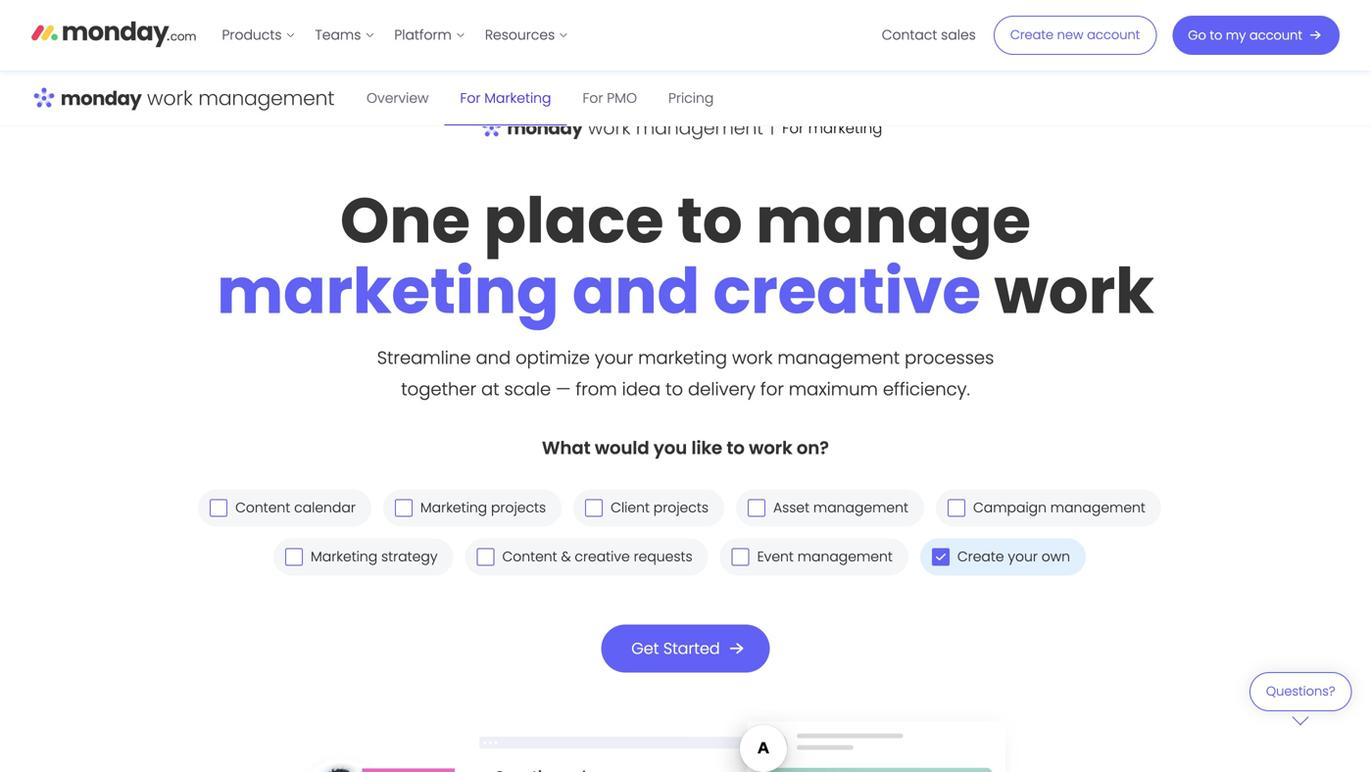 Task type: vqa. For each thing, say whether or not it's contained in the screenshot.
2nd projects from the right
yes



Task type: locate. For each thing, give the bounding box(es) containing it.
asset
[[773, 498, 810, 517]]

campaign management button
[[936, 490, 1162, 527]]

and up at
[[476, 345, 511, 370]]

creative inside button
[[575, 547, 630, 566]]

0 horizontal spatial content
[[235, 498, 290, 517]]

like
[[692, 436, 723, 461]]

marketing inside button
[[311, 547, 378, 566]]

0 horizontal spatial your
[[595, 345, 633, 370]]

content & creative requests
[[502, 547, 693, 566]]

at
[[481, 377, 500, 402]]

streamline
[[377, 345, 471, 370]]

2 vertical spatial marketing
[[311, 547, 378, 566]]

marketing inside the streamline and optimize your marketing work management processes together at scale — from idea to delivery for maximum efficiency.
[[638, 345, 727, 370]]

management inside "button"
[[1051, 498, 1146, 517]]

account right new
[[1087, 26, 1140, 44]]

content left "&"
[[502, 547, 557, 566]]

marketing and creative work
[[217, 247, 1155, 335]]

one place to manage
[[340, 177, 1031, 265]]

—
[[556, 377, 571, 402]]

and for creative
[[572, 247, 700, 335]]

1 vertical spatial create
[[958, 547, 1004, 566]]

your left own
[[1008, 547, 1038, 566]]

for for for pmo
[[583, 89, 603, 108]]

marketing up delivery
[[638, 345, 727, 370]]

platform link
[[385, 20, 475, 51]]

0 vertical spatial create
[[1011, 26, 1054, 44]]

0 horizontal spatial account
[[1087, 26, 1140, 44]]

create for create your own
[[958, 547, 1004, 566]]

0 vertical spatial your
[[595, 345, 633, 370]]

processes
[[905, 345, 994, 370]]

to
[[1210, 26, 1223, 44], [677, 177, 743, 265], [666, 377, 683, 402], [727, 436, 745, 461]]

to right 'idea'
[[666, 377, 683, 402]]

0 vertical spatial and
[[572, 247, 700, 335]]

0 horizontal spatial and
[[476, 345, 511, 370]]

account right the my
[[1250, 26, 1303, 44]]

marketing projects
[[420, 498, 546, 517]]

asset management button
[[736, 490, 924, 527]]

management up maximum
[[778, 345, 900, 370]]

1 horizontal spatial create
[[1011, 26, 1054, 44]]

2 for from the left
[[583, 89, 603, 108]]

0 vertical spatial work
[[995, 247, 1155, 335]]

for pmo link
[[567, 72, 653, 125]]

your
[[595, 345, 633, 370], [1008, 547, 1038, 566]]

management for event management
[[798, 547, 893, 566]]

create for create new account
[[1011, 26, 1054, 44]]

list
[[212, 0, 579, 71]]

0 vertical spatial creative
[[713, 247, 981, 335]]

1 projects from the left
[[491, 498, 546, 517]]

event management
[[757, 547, 893, 566]]

0 vertical spatial marketing
[[485, 89, 551, 108]]

marketing down calendar
[[311, 547, 378, 566]]

content
[[235, 498, 290, 517], [502, 547, 557, 566]]

strategy
[[381, 547, 438, 566]]

content inside content calendar button
[[235, 498, 290, 517]]

create down "campaign"
[[958, 547, 1004, 566]]

marketing projects button
[[383, 490, 562, 527]]

1 horizontal spatial content
[[502, 547, 557, 566]]

and
[[572, 247, 700, 335], [476, 345, 511, 370]]

create your own button
[[920, 539, 1086, 576]]

pmo
[[607, 89, 637, 108]]

and inside the streamline and optimize your marketing work management processes together at scale — from idea to delivery for maximum efficiency.
[[476, 345, 511, 370]]

for
[[761, 377, 784, 402]]

0 horizontal spatial for
[[460, 89, 481, 108]]

management
[[778, 345, 900, 370], [814, 498, 909, 517], [1051, 498, 1146, 517], [798, 547, 893, 566]]

contact
[[882, 25, 938, 45]]

create new account button
[[994, 16, 1157, 55]]

management down asset management
[[798, 547, 893, 566]]

projects for client projects
[[654, 498, 709, 517]]

1 vertical spatial and
[[476, 345, 511, 370]]

create your own
[[958, 547, 1071, 566]]

1 vertical spatial creative
[[575, 547, 630, 566]]

efficiency.
[[883, 377, 970, 402]]

resources
[[485, 25, 555, 45]]

teams link
[[305, 20, 385, 51]]

creative
[[713, 247, 981, 335], [575, 547, 630, 566]]

marketing for projects
[[420, 498, 487, 517]]

to right 'go'
[[1210, 26, 1223, 44]]

management inside button
[[814, 498, 909, 517]]

create left new
[[1011, 26, 1054, 44]]

0 vertical spatial content
[[235, 498, 290, 517]]

for for for marketing
[[460, 89, 481, 108]]

asset management
[[773, 498, 909, 517]]

together
[[401, 377, 477, 402]]

for pmo
[[583, 89, 637, 108]]

for marketing link
[[445, 72, 567, 125]]

questions? button
[[1250, 673, 1352, 726]]

monday.com logo image
[[31, 13, 197, 54]]

marketing up strategy
[[420, 498, 487, 517]]

go
[[1188, 26, 1207, 44]]

management up own
[[1051, 498, 1146, 517]]

1 for from the left
[[460, 89, 481, 108]]

marketing
[[217, 247, 559, 335], [638, 345, 727, 370]]

create
[[1011, 26, 1054, 44], [958, 547, 1004, 566]]

for left pmo
[[583, 89, 603, 108]]

projects right client
[[654, 498, 709, 517]]

client projects button
[[574, 490, 724, 527]]

1 horizontal spatial for
[[583, 89, 603, 108]]

1 vertical spatial work
[[732, 345, 773, 370]]

work
[[995, 247, 1155, 335], [732, 345, 773, 370], [749, 436, 793, 461]]

for
[[460, 89, 481, 108], [583, 89, 603, 108]]

1 horizontal spatial projects
[[654, 498, 709, 517]]

2 vertical spatial work
[[749, 436, 793, 461]]

content inside content & creative requests button
[[502, 547, 557, 566]]

your up from on the left
[[595, 345, 633, 370]]

account
[[1087, 26, 1140, 44], [1250, 26, 1303, 44]]

overview
[[367, 89, 429, 108]]

1 vertical spatial your
[[1008, 547, 1038, 566]]

0 horizontal spatial create
[[958, 547, 1004, 566]]

scale
[[504, 377, 551, 402]]

marketing
[[485, 89, 551, 108], [420, 498, 487, 517], [311, 547, 378, 566]]

marketing down resources
[[485, 89, 551, 108]]

for right 'overview'
[[460, 89, 481, 108]]

work inside the streamline and optimize your marketing work management processes together at scale — from idea to delivery for maximum efficiency.
[[732, 345, 773, 370]]

1 vertical spatial content
[[502, 547, 557, 566]]

0 horizontal spatial creative
[[575, 547, 630, 566]]

1 vertical spatial marketing
[[420, 498, 487, 517]]

create inside create your own button
[[958, 547, 1004, 566]]

content left calendar
[[235, 498, 290, 517]]

marketing up streamline
[[217, 247, 559, 335]]

marketing inside button
[[420, 498, 487, 517]]

projects down what
[[491, 498, 546, 517]]

management up "event management"
[[814, 498, 909, 517]]

0 horizontal spatial marketing
[[217, 247, 559, 335]]

delivery
[[688, 377, 756, 402]]

0 horizontal spatial projects
[[491, 498, 546, 517]]

1 horizontal spatial and
[[572, 247, 700, 335]]

1 horizontal spatial creative
[[713, 247, 981, 335]]

resources link
[[475, 20, 579, 51]]

1 vertical spatial marketing
[[638, 345, 727, 370]]

go to my account
[[1188, 26, 1303, 44]]

teams
[[315, 25, 361, 45]]

and up the streamline and optimize your marketing work management processes together at scale — from idea to delivery for maximum efficiency.
[[572, 247, 700, 335]]

calendar
[[294, 498, 356, 517]]

projects
[[491, 498, 546, 517], [654, 498, 709, 517]]

one
[[340, 177, 470, 265]]

management inside 'button'
[[798, 547, 893, 566]]

pricing
[[669, 89, 714, 108]]

client projects
[[611, 498, 709, 517]]

create inside create new account button
[[1011, 26, 1054, 44]]

go to my account button
[[1173, 16, 1340, 55]]

content for content calendar
[[235, 498, 290, 517]]

1 horizontal spatial marketing
[[638, 345, 727, 370]]

for marketing
[[460, 89, 551, 108]]

marketing for strategy
[[311, 547, 378, 566]]

what
[[542, 436, 591, 461]]

2 projects from the left
[[654, 498, 709, 517]]

1 horizontal spatial your
[[1008, 547, 1038, 566]]



Task type: describe. For each thing, give the bounding box(es) containing it.
products link
[[212, 20, 305, 51]]

event
[[757, 547, 794, 566]]

1 horizontal spatial account
[[1250, 26, 1303, 44]]

on?
[[797, 436, 829, 461]]

maximum
[[789, 377, 878, 402]]

would
[[595, 436, 650, 461]]

projects for marketing projects
[[491, 498, 546, 517]]

contact sales
[[882, 25, 976, 45]]

you
[[654, 436, 687, 461]]

creative for &
[[575, 547, 630, 566]]

0 vertical spatial marketing
[[217, 247, 559, 335]]

get started button
[[601, 625, 770, 673]]

content calendar
[[235, 498, 356, 517]]

questions?
[[1266, 683, 1336, 700]]

management for campaign management
[[1051, 498, 1146, 517]]

contact sales button
[[872, 20, 986, 51]]

&
[[561, 547, 571, 566]]

optimize
[[516, 345, 590, 370]]

work for what would you like to work on?
[[749, 436, 793, 461]]

content calendar button
[[198, 490, 371, 527]]

manage
[[756, 177, 1031, 265]]

client
[[611, 498, 650, 517]]

work for streamline and optimize your marketing work management processes together at scale — from idea to delivery for maximum efficiency.
[[732, 345, 773, 370]]

content & creative requests button
[[465, 539, 708, 576]]

main element
[[212, 0, 1340, 71]]

my
[[1226, 26, 1246, 44]]

get
[[632, 638, 659, 660]]

from
[[576, 377, 617, 402]]

what would you like to work on?
[[542, 436, 829, 461]]

management inside the streamline and optimize your marketing work management processes together at scale — from idea to delivery for maximum efficiency.
[[778, 345, 900, 370]]

list containing products
[[212, 0, 579, 71]]

create new account
[[1011, 26, 1140, 44]]

campaign management
[[973, 498, 1146, 517]]

marketing strategy
[[311, 547, 438, 566]]

pricing link
[[653, 72, 730, 125]]

sales
[[941, 25, 976, 45]]

streamline and optimize your marketing work management processes together at scale — from idea to delivery for maximum efficiency.
[[377, 345, 994, 402]]

creative for and
[[713, 247, 981, 335]]

your inside button
[[1008, 547, 1038, 566]]

marketing strategy button
[[273, 539, 453, 576]]

new
[[1057, 26, 1084, 44]]

wm logo image
[[480, 103, 891, 154]]

place
[[484, 177, 664, 265]]

idea
[[622, 377, 661, 402]]

event management button
[[720, 539, 909, 576]]

platform
[[394, 25, 452, 45]]

overview link
[[351, 72, 445, 125]]

own
[[1042, 547, 1071, 566]]

to down wm logo
[[677, 177, 743, 265]]

requests
[[634, 547, 693, 566]]

content for content & creative requests
[[502, 547, 557, 566]]

get started
[[632, 638, 720, 660]]

to right like
[[727, 436, 745, 461]]

and for optimize
[[476, 345, 511, 370]]

to inside the streamline and optimize your marketing work management processes together at scale — from idea to delivery for maximum efficiency.
[[666, 377, 683, 402]]

your inside the streamline and optimize your marketing work management processes together at scale — from idea to delivery for maximum efficiency.
[[595, 345, 633, 370]]

started
[[664, 638, 720, 660]]

management for asset management
[[814, 498, 909, 517]]

monday.com work management image
[[31, 72, 335, 126]]

products
[[222, 25, 282, 45]]

to inside button
[[1210, 26, 1223, 44]]

campaign
[[973, 498, 1047, 517]]



